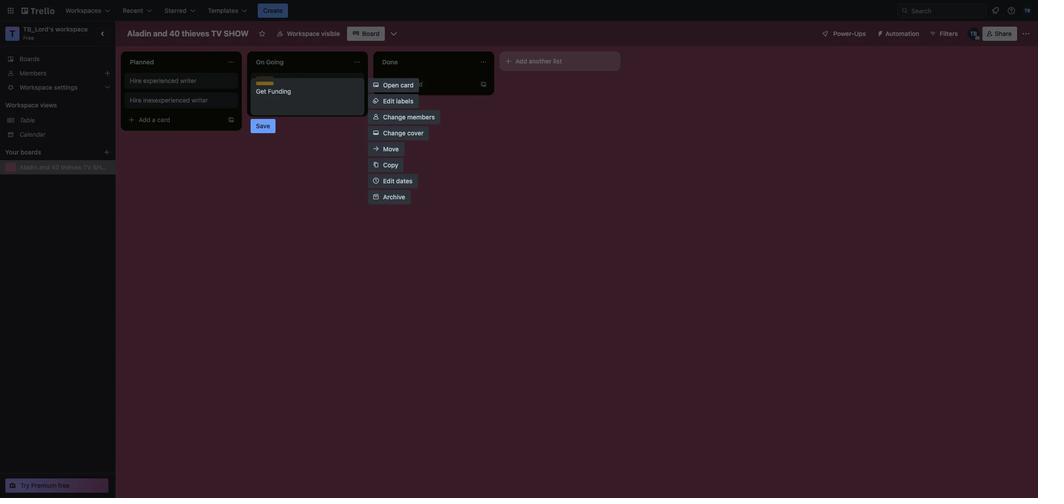 Task type: vqa. For each thing, say whether or not it's contained in the screenshot.
the top SHOW
yes



Task type: describe. For each thing, give the bounding box(es) containing it.
labels
[[396, 97, 414, 105]]

workspace for workspace visible
[[287, 30, 320, 37]]

0 vertical spatial add a card button
[[377, 77, 477, 92]]

copy
[[383, 161, 399, 169]]

open
[[383, 81, 399, 89]]

1 vertical spatial add a card button
[[125, 113, 224, 127]]

share button
[[983, 27, 1018, 41]]

share
[[995, 30, 1012, 37]]

add another list
[[516, 57, 562, 65]]

free
[[58, 482, 70, 490]]

funding
[[268, 82, 291, 90]]

workspace
[[55, 25, 88, 33]]

table
[[20, 117, 35, 124]]

save
[[256, 122, 270, 130]]

show menu image
[[1022, 29, 1031, 38]]

open card
[[383, 81, 414, 89]]

add for add another list button
[[516, 57, 528, 65]]

open card link
[[368, 78, 419, 92]]

primary element
[[0, 0, 1039, 21]]

boards
[[20, 149, 41, 156]]

card for topmost add a card "button"
[[410, 80, 423, 88]]

add for topmost add a card "button"
[[391, 80, 403, 88]]

search image
[[902, 7, 909, 14]]

edit labels button
[[368, 94, 419, 108]]

members
[[408, 113, 435, 121]]

writer for hire experienced writer
[[180, 77, 197, 84]]

create button
[[258, 4, 288, 18]]

t
[[10, 28, 15, 39]]

edit dates button
[[368, 174, 418, 189]]

calendar
[[20, 131, 45, 138]]

edit for edit labels
[[383, 97, 395, 105]]

filters button
[[927, 27, 961, 41]]

a for topmost add a card "button"
[[405, 80, 408, 88]]

edit dates
[[383, 177, 413, 185]]

workspace for workspace views
[[5, 101, 38, 109]]

t link
[[5, 27, 20, 41]]

Board name text field
[[123, 27, 253, 41]]

sm image
[[874, 27, 886, 39]]

inexexperienced
[[143, 96, 190, 104]]

automation button
[[874, 27, 925, 41]]

dates
[[396, 177, 413, 185]]

hire experienced writer
[[130, 77, 197, 84]]

hire inexexperienced writer link
[[130, 96, 233, 105]]

card right open on the top left of page
[[401, 81, 414, 89]]

premium
[[31, 482, 57, 490]]

get funding link
[[256, 82, 359, 91]]

and inside text field
[[153, 29, 168, 38]]

another
[[529, 57, 552, 65]]

try premium free button
[[5, 479, 108, 494]]

1 color: yellow, title: "less than $25m" element from the top
[[256, 76, 274, 80]]

tv inside aladin and 40 thieves tv show link
[[83, 164, 91, 171]]

aladin and 40 thieves tv show link
[[20, 163, 112, 172]]

table link
[[20, 116, 110, 125]]

0 horizontal spatial 40
[[51, 164, 59, 171]]

0 notifications image
[[991, 5, 1001, 16]]

power-
[[834, 30, 855, 37]]

writer for hire inexexperienced writer
[[192, 96, 208, 104]]

1 vertical spatial and
[[39, 164, 50, 171]]



Task type: locate. For each thing, give the bounding box(es) containing it.
boards
[[20, 55, 40, 63]]

1 horizontal spatial thieves
[[182, 29, 209, 38]]

0 vertical spatial color: yellow, title: "less than $25m" element
[[256, 76, 274, 80]]

thieves inside text field
[[182, 29, 209, 38]]

0 vertical spatial edit
[[383, 97, 395, 105]]

1 horizontal spatial aladin and 40 thieves tv show
[[127, 29, 249, 38]]

aladin inside text field
[[127, 29, 151, 38]]

move
[[383, 145, 399, 153]]

0 vertical spatial change
[[383, 113, 406, 121]]

show
[[224, 29, 249, 38], [93, 164, 112, 171]]

your
[[5, 149, 19, 156]]

Get Funding text field
[[256, 87, 359, 112]]

0 horizontal spatial add a card button
[[125, 113, 224, 127]]

members
[[20, 69, 46, 77]]

40
[[169, 29, 180, 38], [51, 164, 59, 171]]

power-ups button
[[816, 27, 872, 41]]

members link
[[0, 66, 116, 80]]

1 vertical spatial edit
[[383, 177, 395, 185]]

0 vertical spatial add
[[516, 57, 528, 65]]

a down inexexperienced
[[152, 116, 156, 124]]

0 horizontal spatial a
[[152, 116, 156, 124]]

0 horizontal spatial workspace
[[5, 101, 38, 109]]

workspace views
[[5, 101, 57, 109]]

1 horizontal spatial show
[[224, 29, 249, 38]]

1 horizontal spatial workspace
[[287, 30, 320, 37]]

1 vertical spatial 40
[[51, 164, 59, 171]]

thieves
[[182, 29, 209, 38], [61, 164, 81, 171]]

writer up hire inexexperienced writer link
[[180, 77, 197, 84]]

add a card button down the hire inexexperienced writer
[[125, 113, 224, 127]]

card down inexexperienced
[[157, 116, 170, 124]]

get funding
[[256, 82, 291, 90]]

1 horizontal spatial add a card
[[391, 80, 423, 88]]

edit for edit dates
[[383, 177, 395, 185]]

visible
[[321, 30, 340, 37]]

1 vertical spatial aladin and 40 thieves tv show
[[20, 164, 112, 171]]

hire for hire inexexperienced writer
[[130, 96, 142, 104]]

create from template… image for topmost add a card "button"
[[480, 81, 487, 88]]

1 vertical spatial tv
[[83, 164, 91, 171]]

add a card
[[391, 80, 423, 88], [139, 116, 170, 124]]

change inside change members button
[[383, 113, 406, 121]]

automation
[[886, 30, 920, 37]]

aladin and 40 thieves tv show inside text field
[[127, 29, 249, 38]]

0 horizontal spatial create from template… image
[[228, 117, 235, 124]]

aladin
[[127, 29, 151, 38], [20, 164, 37, 171]]

edit left dates on the top left of page
[[383, 177, 395, 185]]

change cover
[[383, 129, 424, 137]]

writer down the hire experienced writer link
[[192, 96, 208, 104]]

change members
[[383, 113, 435, 121]]

writer
[[180, 77, 197, 84], [192, 96, 208, 104]]

1 vertical spatial add
[[391, 80, 403, 88]]

0 vertical spatial tv
[[211, 29, 222, 38]]

1 vertical spatial change
[[383, 129, 406, 137]]

Search field
[[909, 4, 987, 17]]

edit labels
[[383, 97, 414, 105]]

create from template… image
[[480, 81, 487, 88], [228, 117, 235, 124]]

add board image
[[103, 149, 110, 156]]

0 vertical spatial and
[[153, 29, 168, 38]]

change
[[383, 113, 406, 121], [383, 129, 406, 137]]

add for the bottom add a card "button"
[[139, 116, 151, 124]]

0 vertical spatial workspace
[[287, 30, 320, 37]]

1 horizontal spatial a
[[405, 80, 408, 88]]

0 horizontal spatial aladin
[[20, 164, 37, 171]]

0 vertical spatial aladin
[[127, 29, 151, 38]]

color: yellow, title: "less than $25m" element up get
[[256, 76, 274, 80]]

1 vertical spatial add a card
[[139, 116, 170, 124]]

add a card button
[[377, 77, 477, 92], [125, 113, 224, 127]]

and
[[153, 29, 168, 38], [39, 164, 50, 171]]

a right open on the top left of page
[[405, 80, 408, 88]]

1 vertical spatial workspace
[[5, 101, 38, 109]]

experienced
[[143, 77, 179, 84]]

tyler black (tylerblack44) image
[[1023, 5, 1033, 16]]

1 change from the top
[[383, 113, 406, 121]]

add a card button up labels
[[377, 77, 477, 92]]

aladin and 40 thieves tv show
[[127, 29, 249, 38], [20, 164, 112, 171]]

tb_lord (tylerblack44) image
[[968, 28, 980, 40]]

workspace inside button
[[287, 30, 320, 37]]

tb_lord's workspace free
[[23, 25, 88, 41]]

tb_lord's workspace link
[[23, 25, 88, 33]]

edit left labels
[[383, 97, 395, 105]]

1 hire from the top
[[130, 77, 142, 84]]

1 vertical spatial a
[[152, 116, 156, 124]]

show inside text field
[[224, 29, 249, 38]]

archive button
[[368, 190, 411, 205]]

power-ups
[[834, 30, 866, 37]]

0 vertical spatial show
[[224, 29, 249, 38]]

2 horizontal spatial add
[[516, 57, 528, 65]]

try premium free
[[20, 482, 70, 490]]

card
[[410, 80, 423, 88], [401, 81, 414, 89], [157, 116, 170, 124]]

0 horizontal spatial and
[[39, 164, 50, 171]]

customize views image
[[390, 29, 399, 38]]

cover
[[408, 129, 424, 137]]

color: yellow, title: "less than $25m" element
[[256, 76, 274, 80], [256, 82, 274, 85]]

0 vertical spatial create from template… image
[[480, 81, 487, 88]]

0 horizontal spatial aladin and 40 thieves tv show
[[20, 164, 112, 171]]

0 vertical spatial a
[[405, 80, 408, 88]]

ups
[[855, 30, 866, 37]]

1 horizontal spatial 40
[[169, 29, 180, 38]]

workspace visible button
[[271, 27, 346, 41]]

2 edit from the top
[[383, 177, 395, 185]]

hire left inexexperienced
[[130, 96, 142, 104]]

workspace left visible
[[287, 30, 320, 37]]

add
[[516, 57, 528, 65], [391, 80, 403, 88], [139, 116, 151, 124]]

0 vertical spatial thieves
[[182, 29, 209, 38]]

0 horizontal spatial tv
[[83, 164, 91, 171]]

hire inexexperienced writer
[[130, 96, 208, 104]]

2 color: yellow, title: "less than $25m" element from the top
[[256, 82, 274, 85]]

board
[[362, 30, 380, 37]]

card for the bottom add a card "button"
[[157, 116, 170, 124]]

archive
[[383, 193, 405, 201]]

1 horizontal spatial and
[[153, 29, 168, 38]]

create from template… image for the bottom add a card "button"
[[228, 117, 235, 124]]

0 horizontal spatial show
[[93, 164, 112, 171]]

a
[[405, 80, 408, 88], [152, 116, 156, 124]]

1 vertical spatial writer
[[192, 96, 208, 104]]

workspace visible
[[287, 30, 340, 37]]

0 horizontal spatial thieves
[[61, 164, 81, 171]]

boards link
[[0, 52, 116, 66]]

list
[[554, 57, 562, 65]]

your boards with 1 items element
[[5, 147, 90, 158]]

edit card image
[[353, 77, 360, 84]]

1 vertical spatial show
[[93, 164, 112, 171]]

add left another
[[516, 57, 528, 65]]

tb_lord's
[[23, 25, 54, 33]]

open information menu image
[[1008, 6, 1016, 15]]

change for change cover
[[383, 129, 406, 137]]

0 vertical spatial aladin and 40 thieves tv show
[[127, 29, 249, 38]]

change cover button
[[368, 126, 429, 141]]

tv
[[211, 29, 222, 38], [83, 164, 91, 171]]

0 horizontal spatial add
[[139, 116, 151, 124]]

add another list button
[[500, 52, 621, 71]]

free
[[23, 35, 34, 41]]

1 edit from the top
[[383, 97, 395, 105]]

star or unstar board image
[[259, 30, 266, 37]]

a for the bottom add a card "button"
[[152, 116, 156, 124]]

1 horizontal spatial add
[[391, 80, 403, 88]]

0 vertical spatial 40
[[169, 29, 180, 38]]

calendar link
[[20, 130, 110, 139]]

show left the star or unstar board icon
[[224, 29, 249, 38]]

color: yellow, title: "less than $25m" element up save
[[256, 82, 274, 85]]

move button
[[368, 142, 404, 157]]

1 vertical spatial thieves
[[61, 164, 81, 171]]

2 hire from the top
[[130, 96, 142, 104]]

add a card down inexexperienced
[[139, 116, 170, 124]]

try
[[20, 482, 30, 490]]

change for change members
[[383, 113, 406, 121]]

1 horizontal spatial add a card button
[[377, 77, 477, 92]]

add inside button
[[516, 57, 528, 65]]

add down inexexperienced
[[139, 116, 151, 124]]

create
[[263, 7, 283, 14]]

add a card up labels
[[391, 80, 423, 88]]

workspace
[[287, 30, 320, 37], [5, 101, 38, 109]]

1 vertical spatial aladin
[[20, 164, 37, 171]]

change inside "change cover" "button"
[[383, 129, 406, 137]]

1 vertical spatial create from template… image
[[228, 117, 235, 124]]

card up labels
[[410, 80, 423, 88]]

2 change from the top
[[383, 129, 406, 137]]

views
[[40, 101, 57, 109]]

1 horizontal spatial tv
[[211, 29, 222, 38]]

2 vertical spatial add
[[139, 116, 151, 124]]

0 vertical spatial hire
[[130, 77, 142, 84]]

1 vertical spatial hire
[[130, 96, 142, 104]]

edit
[[383, 97, 395, 105], [383, 177, 395, 185]]

tv inside the aladin and 40 thieves tv show text field
[[211, 29, 222, 38]]

1 horizontal spatial create from template… image
[[480, 81, 487, 88]]

filters
[[940, 30, 959, 37]]

change up move
[[383, 129, 406, 137]]

change members button
[[368, 110, 440, 125]]

hire for hire experienced writer
[[130, 77, 142, 84]]

board link
[[347, 27, 385, 41]]

hire experienced writer link
[[130, 76, 233, 85]]

show down add board icon
[[93, 164, 112, 171]]

0 horizontal spatial add a card
[[139, 116, 170, 124]]

0 vertical spatial add a card
[[391, 80, 423, 88]]

0 vertical spatial writer
[[180, 77, 197, 84]]

copy button
[[368, 158, 404, 173]]

hire
[[130, 77, 142, 84], [130, 96, 142, 104]]

get
[[256, 82, 266, 90]]

1 vertical spatial color: yellow, title: "less than $25m" element
[[256, 82, 274, 85]]

save button
[[251, 119, 276, 133]]

1 horizontal spatial aladin
[[127, 29, 151, 38]]

workspace up table
[[5, 101, 38, 109]]

change down "edit labels" button
[[383, 113, 406, 121]]

your boards
[[5, 149, 41, 156]]

hire left experienced
[[130, 77, 142, 84]]

add up edit labels
[[391, 80, 403, 88]]

40 inside text field
[[169, 29, 180, 38]]



